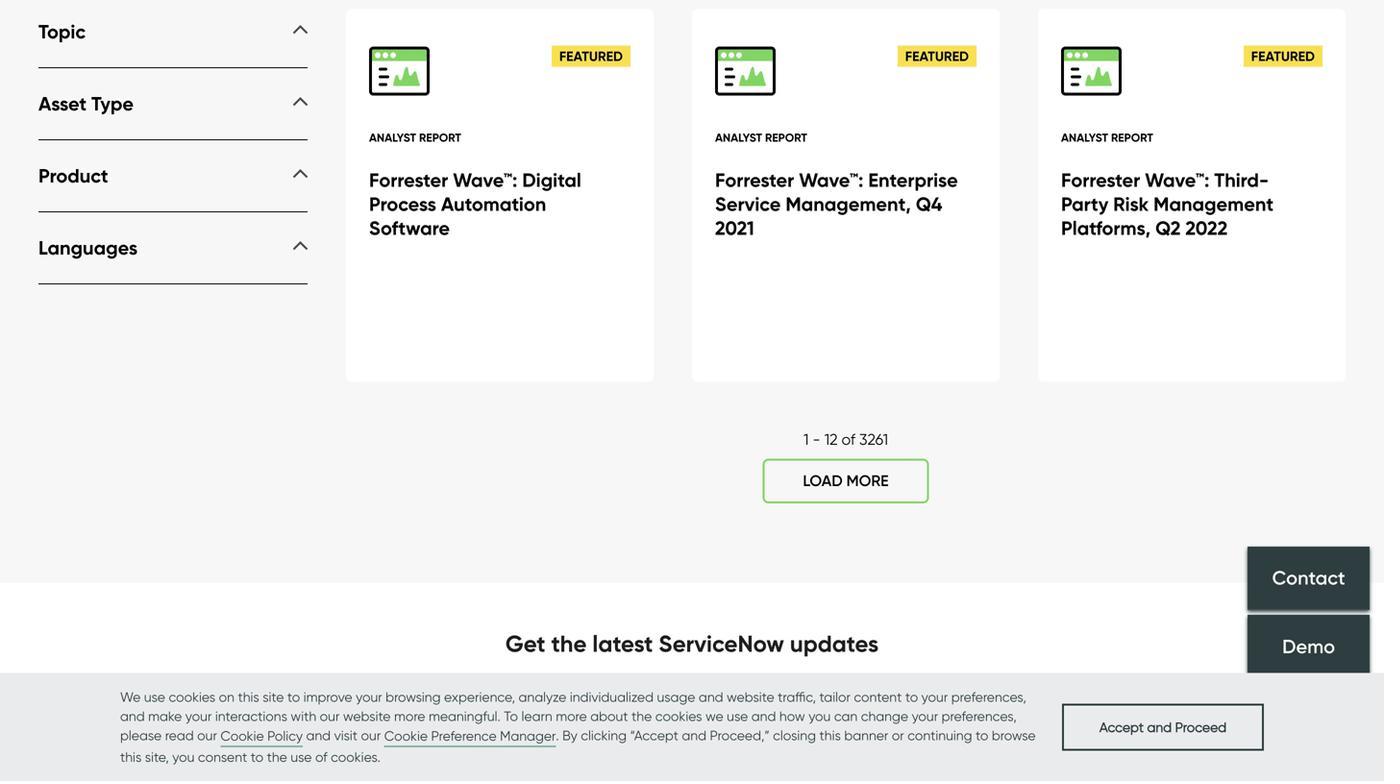 Task type: vqa. For each thing, say whether or not it's contained in the screenshot.
third ANALYST from right
yes



Task type: locate. For each thing, give the bounding box(es) containing it.
load
[[803, 472, 843, 491]]

subscribe
[[845, 700, 916, 719]]

closing
[[773, 728, 817, 744]]

0 horizontal spatial featured
[[560, 48, 623, 65]]

2 horizontal spatial the
[[632, 709, 652, 725]]

use up make
[[144, 690, 165, 706]]

1 horizontal spatial the
[[552, 630, 587, 659]]

report up service
[[766, 131, 808, 145]]

2 more from the left
[[556, 709, 587, 725]]

by
[[563, 728, 578, 744]]

wave™: for digital
[[453, 168, 518, 193]]

2 analyst report from the left
[[716, 131, 808, 145]]

1 horizontal spatial forrester
[[716, 168, 795, 193]]

2 vertical spatial the
[[267, 750, 287, 766]]

cookie
[[221, 729, 264, 745], [384, 729, 428, 745]]

report for management,
[[766, 131, 808, 145]]

website up proceed,"
[[727, 690, 775, 706]]

1 vertical spatial of
[[315, 750, 328, 766]]

2 horizontal spatial forrester
[[1062, 168, 1141, 193]]

2 vertical spatial use
[[291, 750, 312, 766]]

forrester up platforms,
[[1062, 168, 1141, 193]]

website
[[727, 690, 775, 706], [343, 709, 391, 725]]

more
[[847, 472, 889, 491]]

wave™: inside forrester wave™: third- party risk management platforms, q2 2022
[[1146, 168, 1210, 193]]

0 horizontal spatial forrester
[[369, 168, 448, 193]]

browse
[[992, 728, 1036, 744]]

0 horizontal spatial the
[[267, 750, 287, 766]]

accept and proceed
[[1100, 720, 1227, 736]]

1 horizontal spatial analyst
[[716, 131, 763, 145]]

our down improve
[[320, 709, 340, 725]]

featured for forrester wave™: digital process automation software
[[560, 48, 623, 65]]

more down browsing
[[394, 709, 426, 725]]

demo link
[[1248, 616, 1371, 679]]

preferences,
[[952, 690, 1027, 706], [942, 709, 1017, 725]]

1 horizontal spatial cookie
[[384, 729, 428, 745]]

cookie down interactions
[[221, 729, 264, 745]]

individualized
[[570, 690, 654, 706]]

2 horizontal spatial analyst report
[[1062, 131, 1154, 145]]

use down "policy"
[[291, 750, 312, 766]]

1 horizontal spatial featured
[[906, 48, 969, 65]]

cookie down browsing
[[384, 729, 428, 745]]

0 vertical spatial cookies
[[169, 690, 216, 706]]

0 vertical spatial website
[[727, 690, 775, 706]]

wave™: left enterprise at right top
[[799, 168, 864, 193]]

1 horizontal spatial use
[[291, 750, 312, 766]]

and down with
[[306, 728, 331, 744]]

and
[[699, 690, 724, 706], [120, 709, 145, 725], [752, 709, 777, 725], [1148, 720, 1173, 736], [306, 728, 331, 744], [682, 728, 707, 744]]

forrester inside forrester wave™: enterprise service management, q4 2021
[[716, 168, 795, 193]]

this
[[238, 690, 259, 706], [820, 728, 841, 744], [120, 750, 142, 766]]

forrester wave™: enterprise service management, q4 2021
[[716, 168, 959, 241]]

1 horizontal spatial this
[[238, 690, 259, 706]]

0 vertical spatial you
[[809, 709, 831, 725]]

make
[[148, 709, 182, 725]]

and right accept at the bottom of page
[[1148, 720, 1173, 736]]

2 report from the left
[[766, 131, 808, 145]]

forrester inside forrester wave™: third- party risk management platforms, q2 2022
[[1062, 168, 1141, 193]]

you
[[809, 709, 831, 725], [172, 750, 195, 766]]

website up visit
[[343, 709, 391, 725]]

analyst up service
[[716, 131, 763, 145]]

type
[[91, 92, 134, 116]]

analyst up "party"
[[1062, 131, 1109, 145]]

0 horizontal spatial analyst
[[369, 131, 416, 145]]

1 horizontal spatial wave™:
[[799, 168, 864, 193]]

cookie policy and visit our cookie preference manager
[[221, 728, 556, 745]]

and left the how
[[752, 709, 777, 725]]

analyst
[[369, 131, 416, 145], [716, 131, 763, 145], [1062, 131, 1109, 145]]

languages
[[38, 236, 138, 260]]

0 vertical spatial use
[[144, 690, 165, 706]]

and inside cookie policy and visit our cookie preference manager
[[306, 728, 331, 744]]

2 forrester from the left
[[716, 168, 795, 193]]

wave™: inside forrester wave™: digital process automation software
[[453, 168, 518, 193]]

0 horizontal spatial our
[[197, 728, 217, 744]]

1 horizontal spatial our
[[320, 709, 340, 725]]

1 horizontal spatial website
[[727, 690, 775, 706]]

can
[[835, 709, 858, 725]]

updates
[[790, 630, 879, 659]]

1 vertical spatial use
[[727, 709, 749, 725]]

and up "we"
[[699, 690, 724, 706]]

0 vertical spatial this
[[238, 690, 259, 706]]

3 featured from the left
[[1252, 48, 1316, 65]]

platforms,
[[1062, 217, 1151, 241]]

2 horizontal spatial our
[[361, 728, 381, 744]]

0 horizontal spatial use
[[144, 690, 165, 706]]

1 horizontal spatial analyst report
[[716, 131, 808, 145]]

"accept
[[630, 728, 679, 744]]

we
[[120, 690, 141, 706]]

the
[[552, 630, 587, 659], [632, 709, 652, 725], [267, 750, 287, 766]]

2 vertical spatial this
[[120, 750, 142, 766]]

process
[[369, 193, 437, 217]]

use up proceed,"
[[727, 709, 749, 725]]

forrester
[[369, 168, 448, 193], [716, 168, 795, 193], [1062, 168, 1141, 193]]

3 analyst report from the left
[[1062, 131, 1154, 145]]

0 horizontal spatial wave™:
[[453, 168, 518, 193]]

featured for forrester wave™: third- party risk management platforms, q2 2022
[[1252, 48, 1316, 65]]

report up forrester wave™: digital process automation software
[[419, 131, 462, 145]]

analyst report for forrester wave™: digital process automation software
[[369, 131, 462, 145]]

more up by
[[556, 709, 587, 725]]

cookies up make
[[169, 690, 216, 706]]

1 vertical spatial this
[[820, 728, 841, 744]]

on
[[219, 690, 235, 706]]

1 wave™: from the left
[[453, 168, 518, 193]]

1 featured from the left
[[560, 48, 623, 65]]

2 featured from the left
[[906, 48, 969, 65]]

1 report from the left
[[419, 131, 462, 145]]

the right the get at the left
[[552, 630, 587, 659]]

or
[[892, 728, 905, 744]]

with
[[291, 709, 317, 725]]

you down read
[[172, 750, 195, 766]]

our
[[320, 709, 340, 725], [197, 728, 217, 744], [361, 728, 381, 744]]

to left browse
[[976, 728, 989, 744]]

servicenow
[[659, 630, 785, 659]]

cookies down usage
[[656, 709, 703, 725]]

policy
[[268, 729, 303, 745]]

wave™: left digital
[[453, 168, 518, 193]]

0 horizontal spatial cookies
[[169, 690, 216, 706]]

analyst report up service
[[716, 131, 808, 145]]

demo
[[1283, 635, 1336, 659]]

analyst up process
[[369, 131, 416, 145]]

analyst report for forrester wave™: third- party risk management platforms, q2 2022
[[1062, 131, 1154, 145]]

your
[[356, 690, 382, 706], [922, 690, 949, 706], [185, 709, 212, 725], [912, 709, 939, 725]]

1 vertical spatial you
[[172, 750, 195, 766]]

1 vertical spatial cookies
[[656, 709, 703, 725]]

1 - 12 of 3261
[[804, 430, 889, 449]]

0 horizontal spatial more
[[394, 709, 426, 725]]

and down "we"
[[682, 728, 707, 744]]

0 horizontal spatial analyst report
[[369, 131, 462, 145]]

0 horizontal spatial report
[[419, 131, 462, 145]]

interactions
[[215, 709, 288, 725]]

3 report from the left
[[1112, 131, 1154, 145]]

report
[[419, 131, 462, 145], [766, 131, 808, 145], [1112, 131, 1154, 145]]

report up risk
[[1112, 131, 1154, 145]]

1 horizontal spatial you
[[809, 709, 831, 725]]

1 horizontal spatial more
[[556, 709, 587, 725]]

0 horizontal spatial cookie
[[221, 729, 264, 745]]

you inside we use cookies on this site to improve your browsing experience, analyze individualized usage and website traffic, tailor content to your preferences, and make your interactions with our website more meaningful. to learn more about the cookies we use and how you can change your preferences, please read our
[[809, 709, 831, 725]]

this down the can
[[820, 728, 841, 744]]

our up consent
[[197, 728, 217, 744]]

2 horizontal spatial analyst
[[1062, 131, 1109, 145]]

this up interactions
[[238, 690, 259, 706]]

cookie policy link
[[221, 727, 303, 748]]

2 analyst from the left
[[716, 131, 763, 145]]

wave™: for third-
[[1146, 168, 1210, 193]]

0 vertical spatial of
[[842, 430, 856, 449]]

3 analyst from the left
[[1062, 131, 1109, 145]]

1 vertical spatial the
[[632, 709, 652, 725]]

wave™: inside forrester wave™: enterprise service management, q4 2021
[[799, 168, 864, 193]]

load more
[[803, 472, 889, 491]]

report for risk
[[1112, 131, 1154, 145]]

2 horizontal spatial featured
[[1252, 48, 1316, 65]]

forrester for process
[[369, 168, 448, 193]]

forrester up the software at the left
[[369, 168, 448, 193]]

analyst report
[[369, 131, 462, 145], [716, 131, 808, 145], [1062, 131, 1154, 145]]

risk
[[1114, 193, 1149, 217]]

1 horizontal spatial cookies
[[656, 709, 703, 725]]

analyst report up "party"
[[1062, 131, 1154, 145]]

analyst report for forrester wave™: enterprise service management, q4 2021
[[716, 131, 808, 145]]

use
[[144, 690, 165, 706], [727, 709, 749, 725], [291, 750, 312, 766]]

analyst report up process
[[369, 131, 462, 145]]

3 forrester from the left
[[1062, 168, 1141, 193]]

featured for forrester wave™: enterprise service management, q4 2021
[[906, 48, 969, 65]]

this down please
[[120, 750, 142, 766]]

the up "accept
[[632, 709, 652, 725]]

the down "policy"
[[267, 750, 287, 766]]

1 more from the left
[[394, 709, 426, 725]]

of
[[842, 430, 856, 449], [315, 750, 328, 766]]

cookies.
[[331, 750, 381, 766]]

software
[[369, 217, 450, 241]]

analyst for forrester wave™: enterprise service management, q4 2021
[[716, 131, 763, 145]]

of right 12
[[842, 430, 856, 449]]

. by clicking "accept and proceed," closing this banner or continuing to browse this site, you consent to the use of cookies.
[[120, 728, 1036, 766]]

0 horizontal spatial of
[[315, 750, 328, 766]]

wave™: up q2
[[1146, 168, 1210, 193]]

wave™:
[[453, 168, 518, 193], [799, 168, 864, 193], [1146, 168, 1210, 193]]

2 wave™: from the left
[[799, 168, 864, 193]]

2021
[[716, 217, 755, 241]]

meaningful.
[[429, 709, 501, 725]]

0 horizontal spatial you
[[172, 750, 195, 766]]

1 forrester from the left
[[369, 168, 448, 193]]

more
[[394, 709, 426, 725], [556, 709, 587, 725]]

asset
[[38, 92, 87, 116]]

our right visit
[[361, 728, 381, 744]]

2 horizontal spatial wave™:
[[1146, 168, 1210, 193]]

1 analyst from the left
[[369, 131, 416, 145]]

and inside button
[[1148, 720, 1173, 736]]

get the latest servicenow updates
[[506, 630, 879, 659]]

2 horizontal spatial report
[[1112, 131, 1154, 145]]

1 vertical spatial website
[[343, 709, 391, 725]]

cookie preference manager link
[[384, 727, 556, 748]]

forrester inside forrester wave™: digital process automation software
[[369, 168, 448, 193]]

2022
[[1186, 217, 1228, 241]]

1 analyst report from the left
[[369, 131, 462, 145]]

3 wave™: from the left
[[1146, 168, 1210, 193]]

you down tailor
[[809, 709, 831, 725]]

of left cookies.
[[315, 750, 328, 766]]

.
[[556, 728, 559, 744]]

1 horizontal spatial report
[[766, 131, 808, 145]]

forrester up the 2021
[[716, 168, 795, 193]]



Task type: describe. For each thing, give the bounding box(es) containing it.
experience,
[[444, 690, 516, 706]]

and down we
[[120, 709, 145, 725]]

forrester for service
[[716, 168, 795, 193]]

topic
[[38, 20, 86, 44]]

analyst for forrester wave™: third- party risk management platforms, q2 2022
[[1062, 131, 1109, 145]]

service
[[716, 193, 781, 217]]

forrester for party
[[1062, 168, 1141, 193]]

proceed
[[1176, 720, 1227, 736]]

content
[[854, 690, 903, 706]]

third-
[[1215, 168, 1270, 193]]

and inside . by clicking "accept and proceed," closing this banner or continuing to browse this site, you consent to the use of cookies.
[[682, 728, 707, 744]]

traffic,
[[778, 690, 817, 706]]

visit
[[334, 728, 358, 744]]

this inside we use cookies on this site to improve your browsing experience, analyze individualized usage and website traffic, tailor content to your preferences, and make your interactions with our website more meaningful. to learn more about the cookies we use and how you can change your preferences, please read our
[[238, 690, 259, 706]]

product
[[38, 164, 108, 188]]

about
[[591, 709, 629, 725]]

continuing
[[908, 728, 973, 744]]

to
[[504, 709, 518, 725]]

site
[[263, 690, 284, 706]]

change
[[861, 709, 909, 725]]

12
[[825, 430, 838, 449]]

contact link
[[1248, 547, 1371, 611]]

1 horizontal spatial of
[[842, 430, 856, 449]]

preference
[[431, 729, 497, 745]]

-
[[813, 430, 821, 449]]

1 cookie from the left
[[221, 729, 264, 745]]

management
[[1154, 193, 1274, 217]]

read
[[165, 728, 194, 744]]

1
[[804, 430, 809, 449]]

report for automation
[[419, 131, 462, 145]]

get
[[506, 630, 546, 659]]

enterprise
[[869, 168, 959, 193]]

banner
[[845, 728, 889, 744]]

accept and proceed button
[[1063, 704, 1265, 751]]

the inside we use cookies on this site to improve your browsing experience, analyze individualized usage and website traffic, tailor content to your preferences, and make your interactions with our website more meaningful. to learn more about the cookies we use and how you can change your preferences, please read our
[[632, 709, 652, 725]]

0 horizontal spatial website
[[343, 709, 391, 725]]

latest
[[593, 630, 653, 659]]

Email text field
[[446, 682, 807, 736]]

our inside cookie policy and visit our cookie preference manager
[[361, 728, 381, 744]]

management,
[[786, 193, 912, 217]]

forrester wave™: digital process automation software
[[369, 168, 582, 241]]

forrester wave™: third- party risk management platforms, q2 2022
[[1062, 168, 1274, 241]]

party
[[1062, 193, 1109, 217]]

wave™: for enterprise
[[799, 168, 864, 193]]

clicking
[[581, 728, 627, 744]]

to up change
[[906, 690, 919, 706]]

contact
[[1273, 567, 1346, 590]]

the inside . by clicking "accept and proceed," closing this banner or continuing to browse this site, you consent to the use of cookies.
[[267, 750, 287, 766]]

to right site
[[287, 690, 300, 706]]

accept
[[1100, 720, 1145, 736]]

to down cookie policy link
[[251, 750, 264, 766]]

use inside . by clicking "accept and proceed," closing this banner or continuing to browse this site, you consent to the use of cookies.
[[291, 750, 312, 766]]

usage
[[657, 690, 696, 706]]

we use cookies on this site to improve your browsing experience, analyze individualized usage and website traffic, tailor content to your preferences, and make your interactions with our website more meaningful. to learn more about the cookies we use and how you can change your preferences, please read our
[[120, 690, 1027, 744]]

we
[[706, 709, 724, 725]]

tailor
[[820, 690, 851, 706]]

q2
[[1156, 217, 1181, 241]]

improve
[[304, 690, 353, 706]]

please
[[120, 728, 162, 744]]

2 horizontal spatial this
[[820, 728, 841, 744]]

proceed,"
[[710, 728, 770, 744]]

0 vertical spatial the
[[552, 630, 587, 659]]

q4
[[916, 193, 943, 217]]

browsing
[[386, 690, 441, 706]]

0 horizontal spatial this
[[120, 750, 142, 766]]

0 vertical spatial preferences,
[[952, 690, 1027, 706]]

asset type
[[38, 92, 134, 116]]

1 vertical spatial preferences,
[[942, 709, 1017, 725]]

3261
[[860, 430, 889, 449]]

subscribe button
[[822, 682, 939, 736]]

consent
[[198, 750, 247, 766]]

analyze
[[519, 690, 567, 706]]

2 horizontal spatial use
[[727, 709, 749, 725]]

site,
[[145, 750, 169, 766]]

2 cookie from the left
[[384, 729, 428, 745]]

how
[[780, 709, 806, 725]]

of inside . by clicking "accept and proceed," closing this banner or continuing to browse this site, you consent to the use of cookies.
[[315, 750, 328, 766]]

automation
[[441, 193, 547, 217]]

analyst for forrester wave™: digital process automation software
[[369, 131, 416, 145]]

manager
[[500, 729, 556, 745]]

digital
[[523, 168, 582, 193]]

learn
[[522, 709, 553, 725]]

you inside . by clicking "accept and proceed," closing this banner or continuing to browse this site, you consent to the use of cookies.
[[172, 750, 195, 766]]



